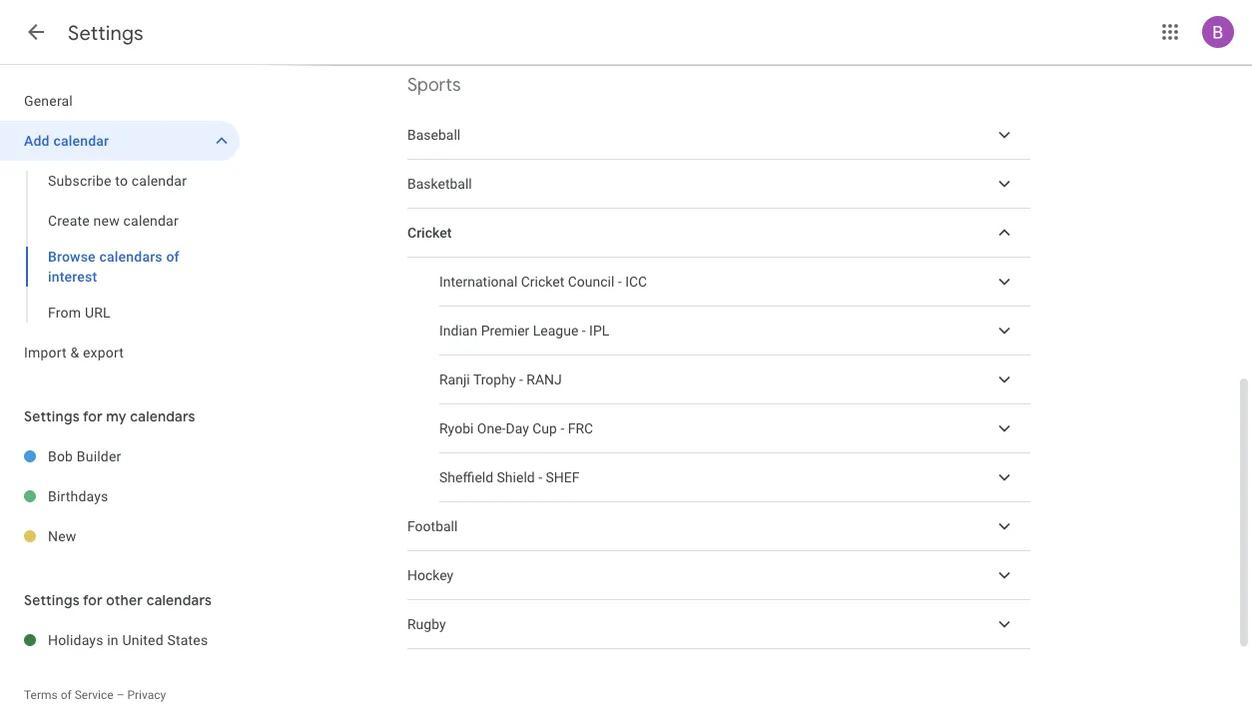 Task type: locate. For each thing, give the bounding box(es) containing it.
settings for other calendars
[[24, 591, 212, 609]]

indian
[[439, 322, 478, 339]]

1 vertical spatial calendars
[[130, 407, 195, 425]]

calendar up the subscribe
[[53, 132, 109, 149]]

football tree item
[[407, 502, 1031, 551]]

import & export
[[24, 344, 124, 361]]

calendars up states in the left bottom of the page
[[146, 591, 212, 609]]

bob builder tree item
[[0, 436, 240, 476]]

for
[[83, 407, 103, 425], [83, 591, 103, 609]]

calendar
[[53, 132, 109, 149], [132, 172, 187, 189], [123, 212, 179, 229]]

from
[[48, 304, 81, 321]]

new link
[[48, 516, 240, 556]]

ranji trophy - ranj
[[439, 371, 562, 388]]

browse
[[48, 248, 96, 265]]

calendar for create new calendar
[[123, 212, 179, 229]]

settings heading
[[68, 20, 144, 45]]

0 vertical spatial calendar
[[53, 132, 109, 149]]

2 vertical spatial calendars
[[146, 591, 212, 609]]

calendars
[[99, 248, 163, 265], [130, 407, 195, 425], [146, 591, 212, 609]]

calendar inside tree item
[[53, 132, 109, 149]]

- right cup
[[561, 420, 565, 437]]

settings for settings
[[68, 20, 144, 45]]

day
[[506, 420, 529, 437]]

1 vertical spatial cricket
[[521, 273, 565, 290]]

holidays in united states
[[48, 632, 208, 648]]

settings right go back image
[[68, 20, 144, 45]]

cricket left council
[[521, 273, 565, 290]]

settings for my calendars
[[24, 407, 195, 425]]

cup
[[533, 420, 557, 437]]

interest
[[48, 268, 97, 285]]

for left my
[[83, 407, 103, 425]]

settings for settings for my calendars
[[24, 407, 80, 425]]

create new calendar
[[48, 212, 179, 229]]

1 vertical spatial calendar
[[132, 172, 187, 189]]

rugby
[[407, 616, 446, 632]]

add
[[24, 132, 50, 149]]

ranji trophy - ranj tree item
[[439, 356, 1031, 404]]

–
[[116, 688, 124, 702]]

for for my
[[83, 407, 103, 425]]

calendars for my
[[130, 407, 195, 425]]

0 vertical spatial settings
[[68, 20, 144, 45]]

- left icc
[[618, 273, 622, 290]]

bob builder
[[48, 448, 121, 464]]

0 vertical spatial for
[[83, 407, 103, 425]]

ipl
[[589, 322, 610, 339]]

sheffield shield - shef tree item
[[439, 453, 1031, 502]]

url
[[85, 304, 111, 321]]

- inside tree item
[[618, 273, 622, 290]]

calendar for subscribe to calendar
[[132, 172, 187, 189]]

2 for from the top
[[83, 591, 103, 609]]

1 horizontal spatial of
[[166, 248, 180, 265]]

council
[[568, 273, 615, 290]]

0 horizontal spatial of
[[61, 688, 72, 702]]

calendar right the to on the top left
[[132, 172, 187, 189]]

of
[[166, 248, 180, 265], [61, 688, 72, 702]]

calendar right new
[[123, 212, 179, 229]]

1 horizontal spatial cricket
[[521, 273, 565, 290]]

0 vertical spatial of
[[166, 248, 180, 265]]

0 vertical spatial cricket
[[407, 224, 452, 241]]

1 for from the top
[[83, 407, 103, 425]]

in
[[107, 632, 119, 648]]

cricket tree item
[[407, 209, 1031, 258]]

- left ipl
[[582, 322, 586, 339]]

terms of service link
[[24, 688, 114, 702]]

0 horizontal spatial cricket
[[407, 224, 452, 241]]

to
[[115, 172, 128, 189]]

privacy link
[[127, 688, 166, 702]]

group containing subscribe to calendar
[[0, 161, 240, 333]]

calendars down "create new calendar"
[[99, 248, 163, 265]]

settings up bob at the left bottom
[[24, 407, 80, 425]]

1 vertical spatial for
[[83, 591, 103, 609]]

settings up holidays
[[24, 591, 80, 609]]

calendars right my
[[130, 407, 195, 425]]

0 vertical spatial calendars
[[99, 248, 163, 265]]

group
[[0, 161, 240, 333]]

terms of service – privacy
[[24, 688, 166, 702]]

my
[[106, 407, 127, 425]]

subscribe
[[48, 172, 111, 189]]

ryobi one-day cup - frc
[[439, 420, 593, 437]]

cricket down the basketball
[[407, 224, 452, 241]]

cricket
[[407, 224, 452, 241], [521, 273, 565, 290]]

tree
[[0, 81, 240, 373]]

international cricket council - icc tree item
[[439, 258, 1031, 307]]

-
[[618, 273, 622, 290], [582, 322, 586, 339], [519, 371, 523, 388], [561, 420, 565, 437], [538, 469, 542, 486]]

1 vertical spatial settings
[[24, 407, 80, 425]]

birthdays
[[48, 488, 108, 504]]

new
[[93, 212, 120, 229]]

2 vertical spatial settings
[[24, 591, 80, 609]]

rugby tree item
[[407, 600, 1031, 649]]

service
[[75, 688, 114, 702]]

2 vertical spatial calendar
[[123, 212, 179, 229]]

of right terms in the left bottom of the page
[[61, 688, 72, 702]]

of down "create new calendar"
[[166, 248, 180, 265]]

settings
[[68, 20, 144, 45], [24, 407, 80, 425], [24, 591, 80, 609]]

subscribe to calendar
[[48, 172, 187, 189]]

basketball
[[407, 176, 472, 192]]

international cricket council - icc
[[439, 273, 647, 290]]

ranji
[[439, 371, 470, 388]]

for left other
[[83, 591, 103, 609]]



Task type: vqa. For each thing, say whether or not it's contained in the screenshot.
the Underline icon at the bottom
no



Task type: describe. For each thing, give the bounding box(es) containing it.
tree containing general
[[0, 81, 240, 373]]

settings for settings for other calendars
[[24, 591, 80, 609]]

new
[[48, 528, 76, 544]]

privacy
[[127, 688, 166, 702]]

birthdays tree item
[[0, 476, 240, 516]]

add calendar tree item
[[0, 121, 240, 161]]

other
[[106, 591, 143, 609]]

new tree item
[[0, 516, 240, 556]]

hockey tree item
[[407, 551, 1031, 600]]

browse calendars of interest
[[48, 248, 180, 285]]

export
[[83, 344, 124, 361]]

football
[[407, 518, 458, 535]]

holidays in united states tree item
[[0, 620, 240, 660]]

1 vertical spatial of
[[61, 688, 72, 702]]

league
[[533, 322, 579, 339]]

icc
[[625, 273, 647, 290]]

indian premier league - ipl
[[439, 322, 610, 339]]

sheffield shield - shef
[[439, 469, 580, 486]]

states
[[167, 632, 208, 648]]

calendars inside browse calendars of interest
[[99, 248, 163, 265]]

from url
[[48, 304, 111, 321]]

- left shef
[[538, 469, 542, 486]]

premier
[[481, 322, 530, 339]]

holidays in united states link
[[48, 620, 240, 660]]

cricket inside 'tree item'
[[407, 224, 452, 241]]

go back image
[[24, 20, 48, 44]]

of inside browse calendars of interest
[[166, 248, 180, 265]]

indian premier league - ipl tree item
[[439, 307, 1031, 356]]

ranj
[[527, 371, 562, 388]]

trophy
[[473, 371, 516, 388]]

ryobi one-day cup - frc tree item
[[439, 404, 1031, 453]]

shef
[[546, 469, 580, 486]]

&
[[70, 344, 79, 361]]

sports
[[407, 73, 461, 96]]

for for other
[[83, 591, 103, 609]]

cricket inside tree item
[[521, 273, 565, 290]]

sheffield
[[439, 469, 493, 486]]

add calendar
[[24, 132, 109, 149]]

one-
[[477, 420, 506, 437]]

united
[[122, 632, 164, 648]]

import
[[24, 344, 67, 361]]

- left "ranj" on the left bottom of the page
[[519, 371, 523, 388]]

shield
[[497, 469, 535, 486]]

international
[[439, 273, 518, 290]]

baseball tree item
[[407, 111, 1031, 160]]

basketball tree item
[[407, 160, 1031, 209]]

settings for my calendars tree
[[0, 436, 240, 556]]

holidays
[[48, 632, 103, 648]]

hockey
[[407, 567, 454, 584]]

baseball
[[407, 127, 461, 143]]

terms
[[24, 688, 58, 702]]

builder
[[77, 448, 121, 464]]

frc
[[568, 420, 593, 437]]

calendars for other
[[146, 591, 212, 609]]

create
[[48, 212, 90, 229]]

general
[[24, 92, 73, 109]]

bob
[[48, 448, 73, 464]]

ryobi
[[439, 420, 474, 437]]

birthdays link
[[48, 476, 240, 516]]



